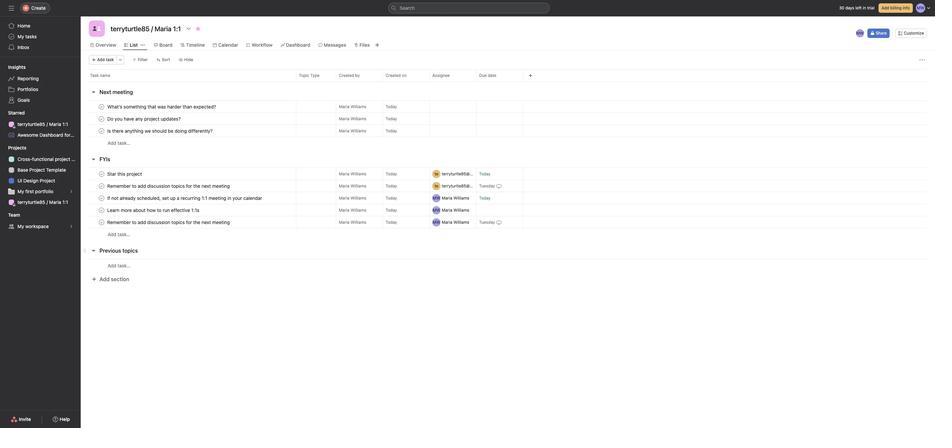 Task type: locate. For each thing, give the bounding box(es) containing it.
1 remember to add discussion topics for the next meeting cell from the top
[[81, 180, 296, 192]]

maria williams for te remember to add discussion topics for the next meeting cell
[[339, 183, 367, 189]]

/ down portfolio
[[46, 199, 48, 205]]

mw for if not already scheduled, set up a recurring 1:1 meeting in your calendar text box
[[433, 196, 440, 201]]

goals link
[[4, 95, 77, 106]]

completed image inside what's something that was harder than expected? "cell"
[[98, 103, 106, 111]]

add up fyis button
[[108, 140, 116, 146]]

2 my from the top
[[17, 189, 24, 194]]

1 terryturtle85@gmail.com from the top
[[442, 171, 490, 176]]

completed image for remember to add discussion topics for the next meeting text box
[[98, 182, 106, 190]]

dashboard left for
[[40, 132, 63, 138]]

add field image
[[529, 74, 533, 78]]

3 my from the top
[[17, 224, 24, 229]]

1:1 up for
[[62, 121, 68, 127]]

1 terryturtle85 from the top
[[17, 121, 45, 127]]

completed image inside learn more about how to run effective 1:1s cell
[[98, 206, 106, 214]]

0 vertical spatial collapse task list for this section image
[[91, 89, 96, 95]]

1 vertical spatial terryturtle85@gmail.com
[[442, 183, 490, 189]]

completed image inside is there anything we should be doing differently? cell
[[98, 127, 106, 135]]

search
[[400, 5, 415, 11]]

my down team
[[17, 224, 24, 229]]

terryturtle85 up 'awesome' on the left
[[17, 121, 45, 127]]

Is there anything we should be doing differently? text field
[[106, 128, 215, 134]]

3 task… from the top
[[118, 263, 130, 269]]

completed image
[[98, 115, 106, 123], [98, 127, 106, 135]]

add task… for 'add task…' button within the 'header next meeting' tree grid
[[108, 140, 130, 146]]

star this project cell
[[81, 168, 296, 180]]

1 vertical spatial add task… button
[[108, 231, 130, 238]]

te
[[435, 171, 438, 176], [435, 183, 438, 189]]

completed image down next
[[98, 115, 106, 123]]

remove from starred image
[[195, 26, 201, 31]]

/ up awesome dashboard for new project link
[[46, 121, 48, 127]]

add task… button inside 'header next meeting' tree grid
[[108, 140, 130, 147]]

3 completed image from the top
[[98, 182, 106, 190]]

project right new
[[83, 132, 98, 138]]

dashboard up topic
[[286, 42, 310, 48]]

timeline link
[[181, 41, 205, 49]]

awesome
[[17, 132, 38, 138]]

1 my from the top
[[17, 34, 24, 39]]

row
[[81, 69, 935, 82], [89, 81, 927, 82], [81, 101, 935, 113], [81, 113, 935, 125], [81, 125, 935, 137], [81, 168, 935, 180], [81, 180, 935, 192], [81, 192, 935, 205], [81, 204, 935, 217], [81, 216, 935, 229]]

1 add task… row from the top
[[81, 137, 935, 149]]

remember to add discussion topics for the next meeting cell up if not already scheduled, set up a recurring 1:1 meeting in your calendar text box
[[81, 180, 296, 192]]

my tasks
[[17, 34, 37, 39]]

1 terryturtle85 / maria 1:1 link from the top
[[4, 119, 77, 130]]

completed image inside do you have any project updates? cell
[[98, 115, 106, 123]]

2 created from the left
[[386, 73, 401, 78]]

0 vertical spatial terryturtle85 / maria 1:1
[[17, 121, 68, 127]]

add section
[[100, 277, 129, 283]]

1 vertical spatial dashboard
[[40, 132, 63, 138]]

created
[[339, 73, 354, 78], [386, 73, 401, 78]]

2 vertical spatial add task…
[[108, 263, 130, 269]]

maria
[[339, 104, 350, 109], [339, 116, 350, 121], [49, 121, 61, 127], [339, 128, 350, 133], [339, 171, 350, 176], [339, 183, 350, 189], [339, 196, 350, 201], [442, 196, 453, 201], [49, 199, 61, 205], [339, 208, 350, 213], [442, 208, 453, 213], [339, 220, 350, 225], [442, 220, 453, 225]]

ui
[[17, 178, 22, 184]]

add left billing at the top
[[882, 5, 890, 10]]

topics
[[123, 248, 138, 254]]

today for te remember to add discussion topics for the next meeting cell
[[386, 184, 397, 189]]

hide
[[184, 57, 193, 62]]

new
[[72, 132, 81, 138]]

1 created from the left
[[339, 73, 354, 78]]

Completed checkbox
[[98, 103, 106, 111], [98, 127, 106, 135], [98, 170, 106, 178], [98, 182, 106, 190], [98, 194, 106, 202], [98, 206, 106, 214], [98, 218, 106, 227]]

1 te from the top
[[435, 171, 438, 176]]

1 vertical spatial add task…
[[108, 232, 130, 237]]

None text field
[[109, 23, 183, 35]]

task name
[[90, 73, 110, 78]]

1 tuesday from the top
[[479, 184, 495, 189]]

williams for te remember to add discussion topics for the next meeting cell
[[351, 183, 367, 189]]

fyis button
[[100, 153, 110, 165]]

tuesday left repeats image
[[479, 184, 495, 189]]

completed image for do you have any project updates? text box
[[98, 115, 106, 123]]

1 terryturtle85 / maria 1:1 from the top
[[17, 121, 68, 127]]

completed checkbox inside is there anything we should be doing differently? cell
[[98, 127, 106, 135]]

completed checkbox inside star this project cell
[[98, 170, 106, 178]]

2 add task… row from the top
[[81, 228, 935, 241]]

1 vertical spatial completed image
[[98, 127, 106, 135]]

completed checkbox inside learn more about how to run effective 1:1s cell
[[98, 206, 106, 214]]

0 horizontal spatial dashboard
[[40, 132, 63, 138]]

mw
[[857, 31, 864, 36], [433, 196, 440, 201], [433, 208, 440, 213], [433, 220, 440, 225]]

task… inside the header fyis tree grid
[[118, 232, 130, 237]]

If not already scheduled, set up a recurring 1:1 meeting in your calendar text field
[[106, 195, 264, 202]]

/
[[46, 121, 48, 127], [46, 199, 48, 205]]

2 vertical spatial add task… button
[[108, 262, 130, 270]]

terryturtle85 / maria 1:1 up awesome dashboard for new project link
[[17, 121, 68, 127]]

1 collapse task list for this section image from the top
[[91, 89, 96, 95]]

2 terryturtle85 / maria 1:1 from the top
[[17, 199, 68, 205]]

1 add task… from the top
[[108, 140, 130, 146]]

terryturtle85@gmail.com for remember to add discussion topics for the next meeting text box
[[442, 183, 490, 189]]

insights button
[[0, 64, 26, 71]]

collapse task list for this section image left fyis button
[[91, 157, 96, 162]]

2 completed image from the top
[[98, 127, 106, 135]]

Completed checkbox
[[98, 115, 106, 123]]

remember to add discussion topics for the next meeting cell
[[81, 180, 296, 192], [81, 216, 296, 229]]

2 vertical spatial add task… row
[[81, 259, 935, 272]]

list link
[[124, 41, 138, 49]]

section
[[111, 277, 129, 283]]

workflow link
[[246, 41, 273, 49]]

first
[[25, 189, 34, 194]]

2 remember to add discussion topics for the next meeting cell from the top
[[81, 216, 296, 229]]

customize
[[904, 31, 924, 36]]

collapse task list for this section image left next
[[91, 89, 96, 95]]

0 vertical spatial add task… button
[[108, 140, 130, 147]]

search list box
[[388, 3, 550, 13]]

today for star this project cell
[[386, 172, 397, 177]]

0 vertical spatial te
[[435, 171, 438, 176]]

row containing task name
[[81, 69, 935, 82]]

insights element
[[0, 61, 81, 107]]

tuesday left repeats icon
[[479, 220, 495, 225]]

add task… inside the header fyis tree grid
[[108, 232, 130, 237]]

2 tuesday from the top
[[479, 220, 495, 225]]

collapse task list for this section image
[[91, 89, 96, 95], [91, 157, 96, 162]]

1 vertical spatial 1:1
[[62, 199, 68, 205]]

1 completed image from the top
[[98, 115, 106, 123]]

my inside teams element
[[17, 224, 24, 229]]

see details, my first portfolio image
[[69, 190, 73, 194]]

ui design project
[[17, 178, 55, 184]]

maria williams
[[339, 104, 367, 109], [339, 116, 367, 121], [339, 128, 367, 133], [339, 171, 367, 176], [339, 183, 367, 189], [339, 196, 367, 201], [442, 196, 469, 201], [339, 208, 367, 213], [442, 208, 469, 213], [339, 220, 367, 225], [442, 220, 469, 225]]

completed image for what's something that was harder than expected? text field
[[98, 103, 106, 111]]

reporting
[[17, 76, 39, 81]]

project
[[83, 132, 98, 138], [29, 167, 45, 173], [40, 178, 55, 184]]

add task… button up previous topics button
[[108, 231, 130, 238]]

0 vertical spatial /
[[46, 121, 48, 127]]

2 terryturtle85@gmail.com from the top
[[442, 183, 490, 189]]

2 vertical spatial my
[[17, 224, 24, 229]]

1 vertical spatial task…
[[118, 232, 130, 237]]

1 vertical spatial my
[[17, 189, 24, 194]]

0 vertical spatial add task… row
[[81, 137, 935, 149]]

maria williams for what's something that was harder than expected? "cell"
[[339, 104, 367, 109]]

1 vertical spatial add task… row
[[81, 228, 935, 241]]

1 vertical spatial terryturtle85
[[17, 199, 45, 205]]

repeats image
[[497, 220, 502, 225]]

for
[[65, 132, 71, 138]]

see details, my workspace image
[[69, 225, 73, 229]]

1 horizontal spatial created
[[386, 73, 401, 78]]

1 vertical spatial project
[[29, 167, 45, 173]]

add billing info
[[882, 5, 910, 10]]

add
[[882, 5, 890, 10], [97, 57, 105, 62], [108, 140, 116, 146], [108, 232, 116, 237], [108, 263, 116, 269], [100, 277, 110, 283]]

4 completed image from the top
[[98, 194, 106, 202]]

dashboard inside starred element
[[40, 132, 63, 138]]

terryturtle85 down first
[[17, 199, 45, 205]]

add inside "button"
[[882, 5, 890, 10]]

terryturtle85
[[17, 121, 45, 127], [17, 199, 45, 205]]

topic type
[[299, 73, 320, 78]]

insights
[[8, 64, 26, 70]]

0 vertical spatial my
[[17, 34, 24, 39]]

williams for remember to add discussion topics for the next meeting cell for mw
[[351, 220, 367, 225]]

task… up section
[[118, 263, 130, 269]]

overview link
[[90, 41, 116, 49]]

0 vertical spatial terryturtle85@gmail.com
[[442, 171, 490, 176]]

1 vertical spatial terryturtle85 / maria 1:1
[[17, 199, 68, 205]]

due
[[479, 73, 487, 78]]

calendar
[[218, 42, 238, 48]]

7 completed checkbox from the top
[[98, 218, 106, 227]]

global element
[[0, 16, 81, 57]]

task… up previous topics button
[[118, 232, 130, 237]]

today for is there anything we should be doing differently? cell
[[386, 128, 397, 134]]

topic
[[299, 73, 309, 78]]

williams for if not already scheduled, set up a recurring 1:1 meeting in your calendar cell
[[351, 196, 367, 201]]

cross-
[[17, 156, 32, 162]]

maria williams for learn more about how to run effective 1:1s cell
[[339, 208, 367, 213]]

1 vertical spatial terryturtle85 / maria 1:1 link
[[4, 197, 77, 208]]

0 horizontal spatial created
[[339, 73, 354, 78]]

more actions image down customize at the top of page
[[920, 57, 925, 63]]

1 vertical spatial remember to add discussion topics for the next meeting cell
[[81, 216, 296, 229]]

my inside projects 'element'
[[17, 189, 24, 194]]

1 completed image from the top
[[98, 103, 106, 111]]

collapse task list for this section image for next meeting
[[91, 89, 96, 95]]

search button
[[388, 3, 550, 13]]

tuesday for maria williams
[[479, 220, 495, 225]]

terryturtle85 / maria 1:1 down portfolio
[[17, 199, 68, 205]]

5 completed checkbox from the top
[[98, 194, 106, 202]]

2 add task… button from the top
[[108, 231, 130, 238]]

1:1 inside starred element
[[62, 121, 68, 127]]

1 vertical spatial /
[[46, 199, 48, 205]]

tuesday for terryturtle85@gmail.com
[[479, 184, 495, 189]]

add task… button
[[108, 140, 130, 147], [108, 231, 130, 238], [108, 262, 130, 270]]

completed image down completed option
[[98, 127, 106, 135]]

add task… up previous topics button
[[108, 232, 130, 237]]

1 vertical spatial collapse task list for this section image
[[91, 157, 96, 162]]

0 vertical spatial remember to add discussion topics for the next meeting cell
[[81, 180, 296, 192]]

2 task… from the top
[[118, 232, 130, 237]]

type
[[310, 73, 320, 78]]

tab actions image
[[141, 43, 145, 47]]

terryturtle85 / maria 1:1 link up 'awesome' on the left
[[4, 119, 77, 130]]

completed checkbox inside if not already scheduled, set up a recurring 1:1 meeting in your calendar cell
[[98, 194, 106, 202]]

invite button
[[6, 414, 35, 426]]

terryturtle85 inside starred element
[[17, 121, 45, 127]]

add task… button inside the header fyis tree grid
[[108, 231, 130, 238]]

completed image for is there anything we should be doing differently? text field
[[98, 127, 106, 135]]

mw inside button
[[857, 31, 864, 36]]

terryturtle85 / maria 1:1
[[17, 121, 68, 127], [17, 199, 68, 205]]

5 completed image from the top
[[98, 206, 106, 214]]

1 / from the top
[[46, 121, 48, 127]]

te for remember to add discussion topics for the next meeting text box
[[435, 183, 438, 189]]

remember to add discussion topics for the next meeting cell for te
[[81, 180, 296, 192]]

task… up star this project text box
[[118, 140, 130, 146]]

task… inside 'header next meeting' tree grid
[[118, 140, 130, 146]]

add task… row
[[81, 137, 935, 149], [81, 228, 935, 241], [81, 259, 935, 272]]

more actions image right task
[[118, 58, 122, 62]]

2 1:1 from the top
[[62, 199, 68, 205]]

add task… up section
[[108, 263, 130, 269]]

workspace
[[25, 224, 49, 229]]

projects
[[8, 145, 26, 151]]

1 completed checkbox from the top
[[98, 103, 106, 111]]

2 vertical spatial task…
[[118, 263, 130, 269]]

my inside "global" element
[[17, 34, 24, 39]]

cross-functional project plan
[[17, 156, 81, 162]]

starred element
[[0, 107, 98, 142]]

task…
[[118, 140, 130, 146], [118, 232, 130, 237], [118, 263, 130, 269]]

1 add task… button from the top
[[108, 140, 130, 147]]

add section button
[[89, 273, 132, 286]]

completed image inside star this project cell
[[98, 170, 106, 178]]

hide sidebar image
[[9, 5, 14, 11]]

completed checkbox for "learn more about how to run effective 1:1s" text box
[[98, 206, 106, 214]]

3 completed checkbox from the top
[[98, 170, 106, 178]]

add task… up fyis button
[[108, 140, 130, 146]]

completed image
[[98, 103, 106, 111], [98, 170, 106, 178], [98, 182, 106, 190], [98, 194, 106, 202], [98, 206, 106, 214], [98, 218, 106, 227]]

add task… button up section
[[108, 262, 130, 270]]

projects element
[[0, 142, 81, 209]]

terryturtle85 / maria 1:1 link down portfolio
[[4, 197, 77, 208]]

more actions image
[[920, 57, 925, 63], [118, 58, 122, 62]]

2 collapse task list for this section image from the top
[[91, 157, 96, 162]]

next meeting
[[100, 89, 133, 95]]

1 horizontal spatial more actions image
[[920, 57, 925, 63]]

0 vertical spatial tuesday
[[479, 184, 495, 189]]

terryturtle85 / maria 1:1 inside projects 'element'
[[17, 199, 68, 205]]

1 vertical spatial tuesday
[[479, 220, 495, 225]]

add left task
[[97, 57, 105, 62]]

add task… inside 'header next meeting' tree grid
[[108, 140, 130, 146]]

Learn more about how to run effective 1:1s text field
[[106, 207, 201, 214]]

add task… button up fyis button
[[108, 140, 130, 147]]

1 task… from the top
[[118, 140, 130, 146]]

show options image
[[186, 26, 191, 31]]

completed image for "learn more about how to run effective 1:1s" text box
[[98, 206, 106, 214]]

terryturtle85 / maria 1:1 link inside starred element
[[4, 119, 77, 130]]

2 add task… from the top
[[108, 232, 130, 237]]

completed checkbox for remember to add discussion topics for the next meeting text box
[[98, 182, 106, 190]]

completed image inside if not already scheduled, set up a recurring 1:1 meeting in your calendar cell
[[98, 194, 106, 202]]

files
[[360, 42, 370, 48]]

2 / from the top
[[46, 199, 48, 205]]

1 1:1 from the top
[[62, 121, 68, 127]]

0 vertical spatial add task…
[[108, 140, 130, 146]]

filter
[[138, 57, 148, 62]]

on
[[402, 73, 407, 78]]

/ inside projects 'element'
[[46, 199, 48, 205]]

0 vertical spatial terryturtle85
[[17, 121, 45, 127]]

terryturtle85 / maria 1:1 inside starred element
[[17, 121, 68, 127]]

0 vertical spatial terryturtle85 / maria 1:1 link
[[4, 119, 77, 130]]

williams for is there anything we should be doing differently? cell
[[351, 128, 367, 133]]

my for my first portfolio
[[17, 189, 24, 194]]

created left by
[[339, 73, 354, 78]]

1:1 down my first portfolio link
[[62, 199, 68, 205]]

2 vertical spatial project
[[40, 178, 55, 184]]

0 vertical spatial task…
[[118, 140, 130, 146]]

4 completed checkbox from the top
[[98, 182, 106, 190]]

add up previous
[[108, 232, 116, 237]]

2 te from the top
[[435, 183, 438, 189]]

0 vertical spatial 1:1
[[62, 121, 68, 127]]

1 vertical spatial te
[[435, 183, 438, 189]]

sort
[[162, 57, 170, 62]]

1:1
[[62, 121, 68, 127], [62, 199, 68, 205]]

2 completed image from the top
[[98, 170, 106, 178]]

add billing info button
[[879, 3, 913, 13]]

messages
[[324, 42, 346, 48]]

header next meeting tree grid
[[81, 101, 935, 149]]

2 completed checkbox from the top
[[98, 127, 106, 135]]

help
[[60, 417, 70, 422]]

completed checkbox inside what's something that was harder than expected? "cell"
[[98, 103, 106, 111]]

3 add task… button from the top
[[108, 262, 130, 270]]

6 completed checkbox from the top
[[98, 206, 106, 214]]

2 terryturtle85 from the top
[[17, 199, 45, 205]]

6 completed image from the top
[[98, 218, 106, 227]]

project up portfolio
[[40, 178, 55, 184]]

remember to add discussion topics for the next meeting cell down if not already scheduled, set up a recurring 1:1 meeting in your calendar cell
[[81, 216, 296, 229]]

created left on
[[386, 73, 401, 78]]

0 vertical spatial project
[[83, 132, 98, 138]]

project
[[55, 156, 70, 162]]

1 horizontal spatial dashboard
[[286, 42, 310, 48]]

filter button
[[129, 55, 151, 65]]

1:1 inside projects 'element'
[[62, 199, 68, 205]]

share
[[876, 31, 887, 36]]

add task
[[97, 57, 114, 62]]

3 add task… from the top
[[108, 263, 130, 269]]

0 vertical spatial completed image
[[98, 115, 106, 123]]

terryturtle85@gmail.com for star this project text box
[[442, 171, 490, 176]]

board
[[159, 42, 173, 48]]

collapse task list for this section image
[[91, 248, 96, 254]]

overview
[[96, 42, 116, 48]]

my left 'tasks' at the left top of the page
[[17, 34, 24, 39]]

my left first
[[17, 189, 24, 194]]

my workspace link
[[4, 221, 77, 232]]

completed checkbox for if not already scheduled, set up a recurring 1:1 meeting in your calendar text box
[[98, 194, 106, 202]]

maria inside projects 'element'
[[49, 199, 61, 205]]

repeats image
[[497, 183, 502, 189]]

project up ui design project
[[29, 167, 45, 173]]



Task type: vqa. For each thing, say whether or not it's contained in the screenshot.
Dismiss icon
no



Task type: describe. For each thing, give the bounding box(es) containing it.
2 terryturtle85 / maria 1:1 link from the top
[[4, 197, 77, 208]]

Remember to add discussion topics for the next meeting text field
[[106, 219, 232, 226]]

today for what's something that was harder than expected? "cell"
[[386, 104, 397, 109]]

info
[[903, 5, 910, 10]]

add tab image
[[375, 42, 380, 48]]

completed checkbox for remember to add discussion topics for the next meeting text field
[[98, 218, 106, 227]]

portfolios
[[17, 86, 38, 92]]

/ inside starred element
[[46, 121, 48, 127]]

board link
[[154, 41, 173, 49]]

add task… for third 'add task…' button from the top of the page
[[108, 263, 130, 269]]

mw for remember to add discussion topics for the next meeting text field
[[433, 220, 440, 225]]

terryturtle85 inside projects 'element'
[[17, 199, 45, 205]]

invite
[[19, 417, 31, 422]]

inbox
[[17, 44, 29, 50]]

due date
[[479, 73, 497, 78]]

meeting
[[113, 89, 133, 95]]

assignee
[[433, 73, 450, 78]]

completed image for remember to add discussion topics for the next meeting text field
[[98, 218, 106, 227]]

maria williams for do you have any project updates? cell
[[339, 116, 367, 121]]

add left section
[[100, 277, 110, 283]]

timeline
[[186, 42, 205, 48]]

reporting link
[[4, 73, 77, 84]]

williams for learn more about how to run effective 1:1s cell
[[351, 208, 367, 213]]

people image
[[93, 25, 101, 33]]

learn more about how to run effective 1:1s cell
[[81, 204, 296, 217]]

next
[[100, 89, 111, 95]]

completed checkbox for is there anything we should be doing differently? text field
[[98, 127, 106, 135]]

in
[[863, 5, 867, 10]]

my for my tasks
[[17, 34, 24, 39]]

if not already scheduled, set up a recurring 1:1 meeting in your calendar cell
[[81, 192, 296, 205]]

1:1 for terryturtle85 / maria 1:1 link within starred element
[[62, 121, 68, 127]]

Star this project text field
[[106, 171, 144, 177]]

maria williams for if not already scheduled, set up a recurring 1:1 meeting in your calendar cell
[[339, 196, 367, 201]]

today for do you have any project updates? cell
[[386, 116, 397, 121]]

maria inside starred element
[[49, 121, 61, 127]]

left
[[856, 5, 862, 10]]

calendar link
[[213, 41, 238, 49]]

what's something that was harder than expected? cell
[[81, 101, 296, 113]]

name
[[100, 73, 110, 78]]

today for learn more about how to run effective 1:1s cell
[[386, 208, 397, 213]]

te for star this project text box
[[435, 171, 438, 176]]

days
[[846, 5, 855, 10]]

today for remember to add discussion topics for the next meeting cell for mw
[[386, 220, 397, 225]]

create button
[[20, 3, 50, 13]]

created by
[[339, 73, 360, 78]]

maria williams for remember to add discussion topics for the next meeting cell for mw
[[339, 220, 367, 225]]

awesome dashboard for new project link
[[4, 130, 98, 141]]

project inside starred element
[[83, 132, 98, 138]]

template
[[46, 167, 66, 173]]

task
[[90, 73, 99, 78]]

next meeting button
[[100, 86, 133, 98]]

plan
[[71, 156, 81, 162]]

mw button
[[856, 29, 865, 38]]

mw for "learn more about how to run effective 1:1s" text box
[[433, 208, 440, 213]]

design
[[23, 178, 38, 184]]

home link
[[4, 21, 77, 31]]

What's something that was harder than expected? text field
[[106, 103, 218, 110]]

create
[[31, 5, 46, 11]]

sort button
[[153, 55, 173, 65]]

workflow
[[252, 42, 273, 48]]

williams for do you have any project updates? cell
[[351, 116, 367, 121]]

completed checkbox for what's something that was harder than expected? text field
[[98, 103, 106, 111]]

created for created by
[[339, 73, 354, 78]]

starred
[[8, 110, 25, 116]]

my workspace
[[17, 224, 49, 229]]

dashboard link
[[281, 41, 310, 49]]

starred button
[[0, 110, 25, 116]]

date
[[488, 73, 497, 78]]

goals
[[17, 97, 30, 103]]

completed checkbox for star this project text box
[[98, 170, 106, 178]]

3 add task… row from the top
[[81, 259, 935, 272]]

billing
[[891, 5, 902, 10]]

completed image for star this project text box
[[98, 170, 106, 178]]

30 days left in trial
[[840, 5, 875, 10]]

team button
[[0, 212, 20, 219]]

completed image for if not already scheduled, set up a recurring 1:1 meeting in your calendar text box
[[98, 194, 106, 202]]

previous topics button
[[100, 245, 138, 257]]

task… for 'add task…' button within the 'header next meeting' tree grid
[[118, 140, 130, 146]]

inbox link
[[4, 42, 77, 53]]

williams for star this project cell
[[351, 171, 367, 176]]

share button
[[868, 29, 890, 38]]

collapse task list for this section image for fyis
[[91, 157, 96, 162]]

base
[[17, 167, 28, 173]]

ui design project link
[[4, 176, 77, 186]]

my first portfolio link
[[4, 186, 77, 197]]

base project template link
[[4, 165, 77, 176]]

is there anything we should be doing differently? cell
[[81, 125, 296, 137]]

header fyis tree grid
[[81, 168, 935, 241]]

add inside button
[[97, 57, 105, 62]]

add task… for 'add task…' button within the the header fyis tree grid
[[108, 232, 130, 237]]

add up add section button
[[108, 263, 116, 269]]

0 vertical spatial dashboard
[[286, 42, 310, 48]]

my for my workspace
[[17, 224, 24, 229]]

my tasks link
[[4, 31, 77, 42]]

portfolios link
[[4, 84, 77, 95]]

do you have any project updates? cell
[[81, 113, 296, 125]]

base project template
[[17, 167, 66, 173]]

list
[[130, 42, 138, 48]]

team
[[8, 212, 20, 218]]

created on
[[386, 73, 407, 78]]

portfolio
[[35, 189, 53, 194]]

hide button
[[176, 55, 196, 65]]

my first portfolio
[[17, 189, 53, 194]]

trial
[[868, 5, 875, 10]]

tasks
[[25, 34, 37, 39]]

created for created on
[[386, 73, 401, 78]]

previous topics
[[100, 248, 138, 254]]

Do you have any project updates? text field
[[106, 116, 183, 122]]

by
[[355, 73, 360, 78]]

add inside 'header next meeting' tree grid
[[108, 140, 116, 146]]

messages link
[[318, 41, 346, 49]]

home
[[17, 23, 30, 29]]

0 horizontal spatial more actions image
[[118, 58, 122, 62]]

add task button
[[89, 55, 117, 65]]

teams element
[[0, 209, 81, 233]]

maria williams for star this project cell
[[339, 171, 367, 176]]

task
[[106, 57, 114, 62]]

task… for third 'add task…' button from the top of the page
[[118, 263, 130, 269]]

remember to add discussion topics for the next meeting cell for mw
[[81, 216, 296, 229]]

1:1 for 1st terryturtle85 / maria 1:1 link from the bottom of the page
[[62, 199, 68, 205]]

today for if not already scheduled, set up a recurring 1:1 meeting in your calendar cell
[[386, 196, 397, 201]]

maria williams for is there anything we should be doing differently? cell
[[339, 128, 367, 133]]

task… for 'add task…' button within the the header fyis tree grid
[[118, 232, 130, 237]]

previous
[[100, 248, 121, 254]]

Remember to add discussion topics for the next meeting text field
[[106, 183, 232, 190]]

add inside the header fyis tree grid
[[108, 232, 116, 237]]

williams for what's something that was harder than expected? "cell"
[[351, 104, 367, 109]]

projects button
[[0, 145, 26, 151]]



